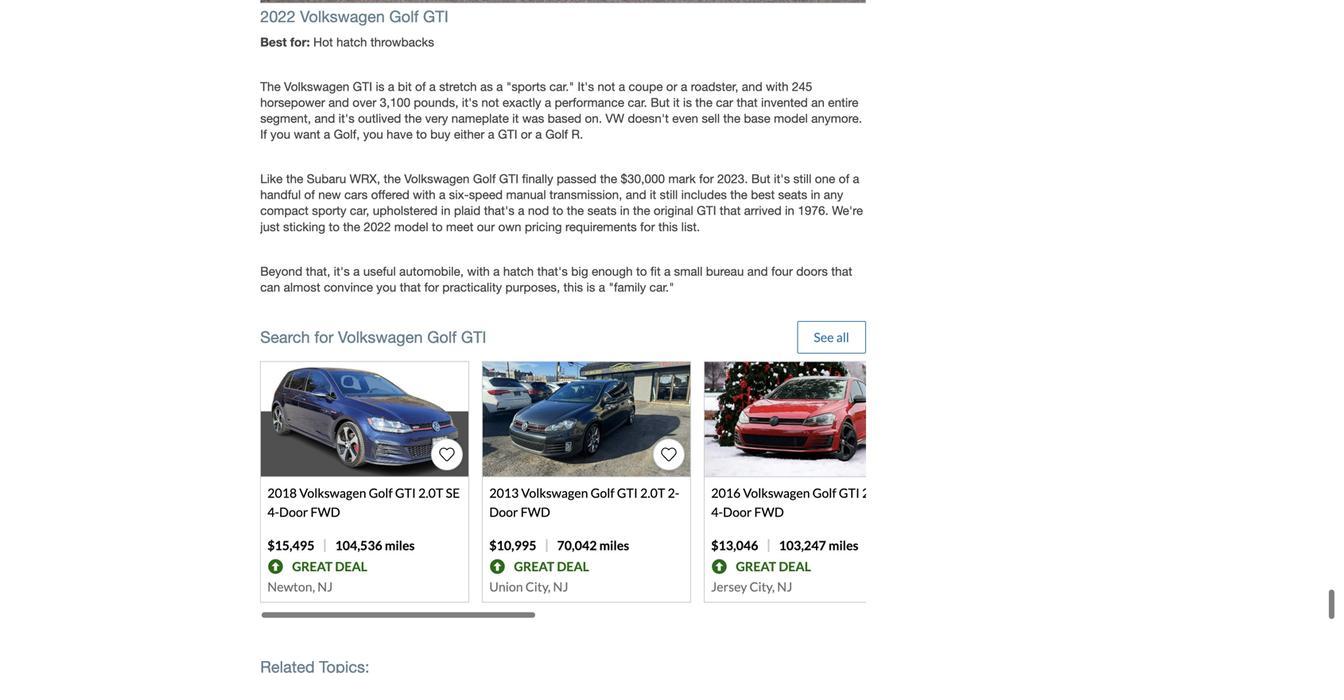 Task type: vqa. For each thing, say whether or not it's contained in the screenshot.
sell
yes



Task type: locate. For each thing, give the bounding box(es) containing it.
1 horizontal spatial not
[[598, 80, 615, 94]]

you
[[270, 127, 290, 142], [363, 127, 383, 142], [376, 280, 396, 295]]

fwd inside '2018 volkswagen golf gti 2.0t se 4-door fwd'
[[311, 505, 340, 520]]

2 horizontal spatial great
[[736, 559, 776, 575]]

1 vertical spatial this
[[564, 280, 583, 295]]

miles right 103,247
[[829, 538, 859, 554]]

2.0t inside the 2016 volkswagen golf gti 2.0t se 4-door fwd
[[862, 486, 887, 501]]

2 great deal from the left
[[514, 559, 589, 575]]

fwd for 2016
[[754, 505, 784, 520]]

a up based
[[545, 95, 551, 110]]

0 horizontal spatial but
[[651, 95, 670, 110]]

2 horizontal spatial it
[[673, 95, 680, 110]]

2 horizontal spatial deal
[[779, 559, 811, 575]]

deal for newton, nj
[[335, 559, 367, 575]]

sticking
[[283, 220, 325, 234]]

golf up 104,536 miles
[[369, 486, 393, 501]]

golf down based
[[545, 127, 568, 142]]

to inside the volkswagen gti is a bit of a stretch as a "sports car." it's not a coupe or a roadster, and with 245 horsepower and over 3,100 pounds, it's not exactly a performance car. but it is the car that invented an entire segment, and it's outlived the very nameplate it was based on. vw doesn't even sell the base model anymore. if you want a golf, you have to buy either a gti or a golf r.
[[416, 127, 427, 142]]

car." inside the volkswagen gti is a bit of a stretch as a "sports car." it's not a coupe or a roadster, and with 245 horsepower and over 3,100 pounds, it's not exactly a performance car. but it is the car that invented an entire segment, and it's outlived the very nameplate it was based on. vw doesn't even sell the base model anymore. if you want a golf, you have to buy either a gti or a golf r.
[[549, 80, 574, 94]]

a left coupe
[[619, 80, 625, 94]]

it
[[673, 95, 680, 110], [512, 111, 519, 126], [650, 188, 656, 202]]

2022 up best
[[260, 7, 296, 26]]

hatch
[[336, 35, 367, 49], [503, 264, 534, 279]]

beyond
[[260, 264, 302, 279]]

door down 2013
[[489, 505, 518, 520]]

0 vertical spatial that's
[[484, 204, 515, 218]]

and
[[742, 80, 763, 94], [329, 95, 349, 110], [314, 111, 335, 126], [626, 188, 646, 202], [747, 264, 768, 279]]

2 vertical spatial with
[[467, 264, 490, 279]]

to left fit
[[636, 264, 647, 279]]

not right it's
[[598, 80, 615, 94]]

2 deal from the left
[[557, 559, 589, 575]]

horsepower
[[260, 95, 325, 110]]

3 door from the left
[[723, 505, 752, 520]]

it up even
[[673, 95, 680, 110]]

gti left the 2- at the bottom of page
[[617, 486, 638, 501]]

0 horizontal spatial great
[[292, 559, 333, 575]]

0 vertical spatial or
[[666, 80, 677, 94]]

1 horizontal spatial se
[[890, 486, 904, 501]]

1 horizontal spatial door
[[489, 505, 518, 520]]

2.0t for 2013 volkswagen golf gti 2.0t 2- door fwd
[[640, 486, 665, 501]]

is up even
[[683, 95, 692, 110]]

fwd inside 2013 volkswagen golf gti 2.0t 2- door fwd
[[521, 505, 550, 520]]

to left buy
[[416, 127, 427, 142]]

model down invented
[[774, 111, 808, 126]]

1 vertical spatial is
[[683, 95, 692, 110]]

1 horizontal spatial hatch
[[503, 264, 534, 279]]

2022 inside 'like the subaru wrx, the volkswagen golf gti finally passed the $30,000 mark for 2023. but it's still one of a handful of new cars offered with a six-speed manual transmission, and it still includes the best seats in any compact sporty car, upholstered in plaid that's a nod to the seats in the original gti that arrived in 1976. we're just sticking to the 2022 model to meet our own pricing requirements for this list.'
[[364, 220, 391, 234]]

0 horizontal spatial hatch
[[336, 35, 367, 49]]

0 horizontal spatial door
[[279, 505, 308, 520]]

car." left it's
[[549, 80, 574, 94]]

miles for 103,247 miles
[[829, 538, 859, 554]]

it's up "best"
[[774, 172, 790, 186]]

based
[[548, 111, 582, 126]]

1 horizontal spatial seats
[[778, 188, 807, 202]]

small
[[674, 264, 703, 279]]

new
[[318, 188, 341, 202]]

1 horizontal spatial this
[[658, 220, 678, 234]]

a left golf,
[[324, 127, 330, 142]]

a left the roadster,
[[681, 80, 687, 94]]

not
[[598, 80, 615, 94], [481, 95, 499, 110]]

miles for 104,536 miles
[[385, 538, 415, 554]]

gti inside the 2016 volkswagen golf gti 2.0t se 4-door fwd
[[839, 486, 860, 501]]

great up jersey city, nj
[[736, 559, 776, 575]]

2.0t
[[418, 486, 443, 501], [640, 486, 665, 501], [862, 486, 887, 501]]

2 vertical spatial of
[[304, 188, 315, 202]]

fwd up 104,536
[[311, 505, 340, 520]]

2 2.0t from the left
[[640, 486, 665, 501]]

model
[[774, 111, 808, 126], [394, 220, 428, 234]]

2 vertical spatial is
[[586, 280, 595, 295]]

2022 volkswagen golf gti review summary image
[[260, 0, 866, 3]]

want
[[294, 127, 320, 142]]

anymore.
[[811, 111, 862, 126]]

4- for 2016 volkswagen golf gti 2.0t se 4-door fwd
[[711, 505, 723, 520]]

a left six-
[[439, 188, 446, 202]]

seats up 1976. on the top of the page
[[778, 188, 807, 202]]

for inside beyond that, it's a useful automobile, with a hatch that's big enough to fit a small bureau and four doors that can almost convince you that for practicality purposes, this is a "family car."
[[424, 280, 439, 295]]

1 horizontal spatial fwd
[[521, 505, 550, 520]]

golf up 70,042 miles on the bottom left of page
[[591, 486, 615, 501]]

3 great deal from the left
[[736, 559, 811, 575]]

city, right jersey
[[750, 579, 775, 595]]

it inside 'like the subaru wrx, the volkswagen golf gti finally passed the $30,000 mark for 2023. but it's still one of a handful of new cars offered with a six-speed manual transmission, and it still includes the best seats in any compact sporty car, upholstered in plaid that's a nod to the seats in the original gti that arrived in 1976. we're just sticking to the 2022 model to meet our own pricing requirements for this list.'
[[650, 188, 656, 202]]

door inside '2018 volkswagen golf gti 2.0t se 4-door fwd'
[[279, 505, 308, 520]]

0 vertical spatial hatch
[[336, 35, 367, 49]]

1 horizontal spatial great deal
[[514, 559, 589, 575]]

fwd for 2018
[[311, 505, 340, 520]]

1 vertical spatial of
[[839, 172, 849, 186]]

volkswagen inside the volkswagen gti is a bit of a stretch as a "sports car." it's not a coupe or a roadster, and with 245 horsepower and over 3,100 pounds, it's not exactly a performance car. but it is the car that invented an entire segment, and it's outlived the very nameplate it was based on. vw doesn't even sell the base model anymore. if you want a golf, you have to buy either a gti or a golf r.
[[284, 80, 349, 94]]

2 vertical spatial it
[[650, 188, 656, 202]]

vw
[[606, 111, 624, 126]]

volkswagen for 2016 volkswagen golf gti 2.0t se 4-door fwd
[[743, 486, 810, 501]]

1 vertical spatial 2022
[[364, 220, 391, 234]]

offered
[[371, 188, 410, 202]]

in down six-
[[441, 204, 451, 218]]

$13,046
[[711, 538, 758, 554]]

2 horizontal spatial door
[[723, 505, 752, 520]]

nod
[[528, 204, 549, 218]]

0 horizontal spatial of
[[304, 188, 315, 202]]

it down 'exactly'
[[512, 111, 519, 126]]

a up practicality
[[493, 264, 500, 279]]

2022 volkswagen golf gti
[[260, 7, 448, 26]]

with up invented
[[766, 80, 789, 94]]

1 great from the left
[[292, 559, 333, 575]]

1 vertical spatial car."
[[650, 280, 674, 295]]

volkswagen right '2018'
[[299, 486, 366, 501]]

handful
[[260, 188, 301, 202]]

se inside the 2016 volkswagen golf gti 2.0t se 4-door fwd
[[890, 486, 904, 501]]

seats up "requirements"
[[587, 204, 617, 218]]

sporty
[[312, 204, 346, 218]]

and left four
[[747, 264, 768, 279]]

if
[[260, 127, 267, 142]]

with inside 'like the subaru wrx, the volkswagen golf gti finally passed the $30,000 mark for 2023. but it's still one of a handful of new cars offered with a six-speed manual transmission, and it still includes the best seats in any compact sporty car, upholstered in plaid that's a nod to the seats in the original gti that arrived in 1976. we're just sticking to the 2022 model to meet our own pricing requirements for this list.'
[[413, 188, 436, 202]]

0 horizontal spatial deal
[[335, 559, 367, 575]]

3 deal from the left
[[779, 559, 811, 575]]

0 vertical spatial of
[[415, 80, 426, 94]]

hatch down 2022 volkswagen golf gti
[[336, 35, 367, 49]]

1 horizontal spatial deal
[[557, 559, 589, 575]]

was
[[522, 111, 544, 126]]

the down 2023.
[[730, 188, 748, 202]]

0 horizontal spatial that's
[[484, 204, 515, 218]]

manual
[[506, 188, 546, 202]]

r.
[[571, 127, 583, 142]]

3 miles from the left
[[829, 538, 859, 554]]

volkswagen up six-
[[404, 172, 470, 186]]

2 horizontal spatial great deal
[[736, 559, 811, 575]]

1 horizontal spatial is
[[586, 280, 595, 295]]

1 nj from the left
[[317, 579, 333, 595]]

list.
[[681, 220, 700, 234]]

0 horizontal spatial 2022
[[260, 7, 296, 26]]

0 horizontal spatial se
[[446, 486, 460, 501]]

4- inside the 2016 volkswagen golf gti 2.0t se 4-door fwd
[[711, 505, 723, 520]]

our
[[477, 220, 495, 234]]

1 vertical spatial with
[[413, 188, 436, 202]]

best for: hot hatch throwbacks
[[260, 34, 434, 49]]

with up upholstered
[[413, 188, 436, 202]]

103,247 miles
[[779, 538, 859, 554]]

still up 'original'
[[660, 188, 678, 202]]

search
[[260, 328, 310, 347]]

1 vertical spatial model
[[394, 220, 428, 234]]

purposes,
[[505, 280, 560, 295]]

0 horizontal spatial model
[[394, 220, 428, 234]]

a right as
[[496, 80, 503, 94]]

3 fwd from the left
[[754, 505, 784, 520]]

0 vertical spatial still
[[793, 172, 812, 186]]

0 vertical spatial this
[[658, 220, 678, 234]]

volkswagen for 2013 volkswagen golf gti 2.0t 2- door fwd
[[521, 486, 588, 501]]

great for $13,046
[[736, 559, 776, 575]]

2 door from the left
[[489, 505, 518, 520]]

1 great deal from the left
[[292, 559, 367, 575]]

0 vertical spatial but
[[651, 95, 670, 110]]

2013 volkswagen golf gti 2.0t 2-door fwd image
[[483, 362, 691, 477]]

but up "best"
[[751, 172, 771, 186]]

3 2.0t from the left
[[862, 486, 887, 501]]

arrived
[[744, 204, 782, 218]]

2023.
[[717, 172, 748, 186]]

entire
[[828, 95, 859, 110]]

2 fwd from the left
[[521, 505, 550, 520]]

great up "union city, nj"
[[514, 559, 554, 575]]

a down enough
[[599, 280, 605, 295]]

and up want
[[314, 111, 335, 126]]

1 vertical spatial it
[[512, 111, 519, 126]]

the
[[260, 80, 281, 94]]

car." down fit
[[650, 280, 674, 295]]

great deal for 103,247
[[736, 559, 811, 575]]

1 4- from the left
[[267, 505, 279, 520]]

1 horizontal spatial 2.0t
[[640, 486, 665, 501]]

1 se from the left
[[446, 486, 460, 501]]

automobile,
[[399, 264, 464, 279]]

nj right newton,
[[317, 579, 333, 595]]

1976.
[[798, 204, 829, 218]]

0 vertical spatial 2022
[[260, 7, 296, 26]]

with up practicality
[[467, 264, 490, 279]]

great deal up jersey city, nj
[[736, 559, 811, 575]]

that down the includes
[[720, 204, 741, 218]]

fwd up $10,995
[[521, 505, 550, 520]]

golf inside '2018 volkswagen golf gti 2.0t se 4-door fwd'
[[369, 486, 393, 501]]

great
[[292, 559, 333, 575], [514, 559, 554, 575], [736, 559, 776, 575]]

of
[[415, 80, 426, 94], [839, 172, 849, 186], [304, 188, 315, 202]]

it down $30,000
[[650, 188, 656, 202]]

0 horizontal spatial city,
[[526, 579, 551, 595]]

1 horizontal spatial city,
[[750, 579, 775, 595]]

volkswagen right 2013
[[521, 486, 588, 501]]

pounds,
[[414, 95, 459, 110]]

1 horizontal spatial it
[[650, 188, 656, 202]]

a
[[388, 80, 395, 94], [429, 80, 436, 94], [496, 80, 503, 94], [619, 80, 625, 94], [681, 80, 687, 94], [545, 95, 551, 110], [324, 127, 330, 142], [488, 127, 495, 142], [535, 127, 542, 142], [853, 172, 859, 186], [439, 188, 446, 202], [518, 204, 525, 218], [353, 264, 360, 279], [493, 264, 500, 279], [664, 264, 671, 279], [599, 280, 605, 295]]

own
[[498, 220, 521, 234]]

is inside beyond that, it's a useful automobile, with a hatch that's big enough to fit a small bureau and four doors that can almost convince you that for practicality purposes, this is a "family car."
[[586, 280, 595, 295]]

1 deal from the left
[[335, 559, 367, 575]]

1 horizontal spatial 4-
[[711, 505, 723, 520]]

1 city, from the left
[[526, 579, 551, 595]]

0 vertical spatial is
[[376, 80, 385, 94]]

great deal for 70,042
[[514, 559, 589, 575]]

the down transmission, on the left of the page
[[567, 204, 584, 218]]

gti
[[423, 7, 448, 26], [353, 80, 372, 94], [498, 127, 517, 142], [499, 172, 519, 186], [697, 204, 716, 218], [461, 328, 486, 347], [395, 486, 416, 501], [617, 486, 638, 501], [839, 486, 860, 501]]

3 nj from the left
[[777, 579, 792, 595]]

0 horizontal spatial miles
[[385, 538, 415, 554]]

2018 volkswagen golf gti 2.0t se 4-door fwd image
[[261, 362, 469, 477]]

volkswagen up horsepower
[[284, 80, 349, 94]]

great deal down 104,536
[[292, 559, 367, 575]]

2 se from the left
[[890, 486, 904, 501]]

1 horizontal spatial miles
[[599, 538, 629, 554]]

car.
[[628, 95, 647, 110]]

245
[[792, 80, 812, 94]]

2 nj from the left
[[553, 579, 568, 595]]

volkswagen right 2016
[[743, 486, 810, 501]]

either
[[454, 127, 485, 142]]

subaru
[[307, 172, 346, 186]]

0 horizontal spatial 4-
[[267, 505, 279, 520]]

3 great from the left
[[736, 559, 776, 575]]

nj down 70,042 at bottom
[[553, 579, 568, 595]]

2.0t inside '2018 volkswagen golf gti 2.0t se 4-door fwd'
[[418, 486, 443, 501]]

or
[[666, 80, 677, 94], [521, 127, 532, 142]]

1 horizontal spatial that's
[[537, 264, 568, 279]]

finally
[[522, 172, 553, 186]]

it's up nameplate
[[462, 95, 478, 110]]

1 horizontal spatial of
[[415, 80, 426, 94]]

2 horizontal spatial 2.0t
[[862, 486, 887, 501]]

1 horizontal spatial car."
[[650, 280, 674, 295]]

1 vertical spatial or
[[521, 127, 532, 142]]

invented
[[761, 95, 808, 110]]

upholstered
[[373, 204, 438, 218]]

great deal up "union city, nj"
[[514, 559, 589, 575]]

0 horizontal spatial 2.0t
[[418, 486, 443, 501]]

1 horizontal spatial with
[[467, 264, 490, 279]]

it's inside 'like the subaru wrx, the volkswagen golf gti finally passed the $30,000 mark for 2023. but it's still one of a handful of new cars offered with a six-speed manual transmission, and it still includes the best seats in any compact sporty car, upholstered in plaid that's a nod to the seats in the original gti that arrived in 1976. we're just sticking to the 2022 model to meet our own pricing requirements for this list.'
[[774, 172, 790, 186]]

1 2.0t from the left
[[418, 486, 443, 501]]

bit
[[398, 80, 412, 94]]

city, for union
[[526, 579, 551, 595]]

0 horizontal spatial nj
[[317, 579, 333, 595]]

to inside beyond that, it's a useful automobile, with a hatch that's big enough to fit a small bureau and four doors that can almost convince you that for practicality purposes, this is a "family car."
[[636, 264, 647, 279]]

2016
[[711, 486, 741, 501]]

gti down the includes
[[697, 204, 716, 218]]

best
[[260, 34, 287, 49]]

1 miles from the left
[[385, 538, 415, 554]]

car."
[[549, 80, 574, 94], [650, 280, 674, 295]]

deal for union city, nj
[[557, 559, 589, 575]]

or right coupe
[[666, 80, 677, 94]]

2 horizontal spatial is
[[683, 95, 692, 110]]

1 horizontal spatial nj
[[553, 579, 568, 595]]

gti up 103,247 miles
[[839, 486, 860, 501]]

2.0t inside 2013 volkswagen golf gti 2.0t 2- door fwd
[[640, 486, 665, 501]]

1 horizontal spatial but
[[751, 172, 771, 186]]

for down automobile,
[[424, 280, 439, 295]]

1 horizontal spatial model
[[774, 111, 808, 126]]

4- down '2018'
[[267, 505, 279, 520]]

fwd inside the 2016 volkswagen golf gti 2.0t se 4-door fwd
[[754, 505, 784, 520]]

all
[[836, 330, 849, 345]]

a down nameplate
[[488, 127, 495, 142]]

this down 'original'
[[658, 220, 678, 234]]

volkswagen inside '2018 volkswagen golf gti 2.0t se 4-door fwd'
[[299, 486, 366, 501]]

newton, nj
[[267, 579, 333, 595]]

2 horizontal spatial miles
[[829, 538, 859, 554]]

big
[[571, 264, 588, 279]]

for
[[699, 172, 714, 186], [640, 220, 655, 234], [424, 280, 439, 295], [314, 328, 334, 347]]

convince
[[324, 280, 373, 295]]

bureau
[[706, 264, 744, 279]]

roadster,
[[691, 80, 738, 94]]

1 vertical spatial but
[[751, 172, 771, 186]]

1 vertical spatial hatch
[[503, 264, 534, 279]]

volkswagen inside the 2016 volkswagen golf gti 2.0t se 4-door fwd
[[743, 486, 810, 501]]

se for 2016 volkswagen golf gti 2.0t se 4-door fwd
[[890, 486, 904, 501]]

miles right 104,536
[[385, 538, 415, 554]]

0 horizontal spatial with
[[413, 188, 436, 202]]

se
[[446, 486, 460, 501], [890, 486, 904, 501]]

segment,
[[260, 111, 311, 126]]

gti inside '2018 volkswagen golf gti 2.0t se 4-door fwd'
[[395, 486, 416, 501]]

enough
[[592, 264, 633, 279]]

2 horizontal spatial of
[[839, 172, 849, 186]]

coupe
[[629, 80, 663, 94]]

is down big
[[586, 280, 595, 295]]

0 vertical spatial with
[[766, 80, 789, 94]]

hot
[[313, 35, 333, 49]]

1 horizontal spatial 2022
[[364, 220, 391, 234]]

that up base
[[737, 95, 758, 110]]

with
[[766, 80, 789, 94], [413, 188, 436, 202], [467, 264, 490, 279]]

2 great from the left
[[514, 559, 554, 575]]

the
[[695, 95, 713, 110], [405, 111, 422, 126], [723, 111, 741, 126], [286, 172, 303, 186], [384, 172, 401, 186], [600, 172, 617, 186], [730, 188, 748, 202], [567, 204, 584, 218], [633, 204, 650, 218], [343, 220, 360, 234]]

great for $10,995
[[514, 559, 554, 575]]

golf up 103,247 miles
[[813, 486, 837, 501]]

4- inside '2018 volkswagen golf gti 2.0t se 4-door fwd'
[[267, 505, 279, 520]]

door inside the 2016 volkswagen golf gti 2.0t se 4-door fwd
[[723, 505, 752, 520]]

with inside beyond that, it's a useful automobile, with a hatch that's big enough to fit a small bureau and four doors that can almost convince you that for practicality purposes, this is a "family car."
[[467, 264, 490, 279]]

nj for jersey city, nj
[[777, 579, 792, 595]]

2 miles from the left
[[599, 538, 629, 554]]

2 horizontal spatial with
[[766, 80, 789, 94]]

hatch up "purposes,"
[[503, 264, 534, 279]]

2 horizontal spatial nj
[[777, 579, 792, 595]]

0 horizontal spatial this
[[564, 280, 583, 295]]

1 vertical spatial not
[[481, 95, 499, 110]]

1 vertical spatial that's
[[537, 264, 568, 279]]

miles for 70,042 miles
[[599, 538, 629, 554]]

2 city, from the left
[[750, 579, 775, 595]]

throwbacks
[[371, 35, 434, 49]]

0 horizontal spatial car."
[[549, 80, 574, 94]]

in
[[811, 188, 820, 202], [441, 204, 451, 218], [620, 204, 630, 218], [785, 204, 795, 218]]

0 horizontal spatial seats
[[587, 204, 617, 218]]

se inside '2018 volkswagen golf gti 2.0t se 4-door fwd'
[[446, 486, 460, 501]]

volkswagen
[[300, 7, 385, 26], [284, 80, 349, 94], [404, 172, 470, 186], [338, 328, 423, 347], [299, 486, 366, 501], [521, 486, 588, 501], [743, 486, 810, 501]]

door down 2016
[[723, 505, 752, 520]]

not down as
[[481, 95, 499, 110]]

and inside 'like the subaru wrx, the volkswagen golf gti finally passed the $30,000 mark for 2023. but it's still one of a handful of new cars offered with a six-speed manual transmission, and it still includes the best seats in any compact sporty car, upholstered in plaid that's a nod to the seats in the original gti that arrived in 1976. we're just sticking to the 2022 model to meet our own pricing requirements for this list.'
[[626, 188, 646, 202]]

deal down 104,536
[[335, 559, 367, 575]]

0 horizontal spatial not
[[481, 95, 499, 110]]

transmission,
[[550, 188, 622, 202]]

golf
[[389, 7, 419, 26], [545, 127, 568, 142], [473, 172, 496, 186], [427, 328, 457, 347], [369, 486, 393, 501], [591, 486, 615, 501], [813, 486, 837, 501]]

volkswagen inside 2013 volkswagen golf gti 2.0t 2- door fwd
[[521, 486, 588, 501]]

golf inside the volkswagen gti is a bit of a stretch as a "sports car." it's not a coupe or a roadster, and with 245 horsepower and over 3,100 pounds, it's not exactly a performance car. but it is the car that invented an entire segment, and it's outlived the very nameplate it was based on. vw doesn't even sell the base model anymore. if you want a golf, you have to buy either a gti or a golf r.
[[545, 127, 568, 142]]

model down upholstered
[[394, 220, 428, 234]]

0 horizontal spatial still
[[660, 188, 678, 202]]

the up sell
[[695, 95, 713, 110]]

this down big
[[564, 280, 583, 295]]

0 horizontal spatial great deal
[[292, 559, 367, 575]]

deal down 103,247
[[779, 559, 811, 575]]

1 fwd from the left
[[311, 505, 340, 520]]

but up doesn't
[[651, 95, 670, 110]]

0 horizontal spatial fwd
[[311, 505, 340, 520]]

2013 volkswagen golf gti 2.0t 2- door fwd
[[489, 486, 679, 520]]

and down $30,000
[[626, 188, 646, 202]]

4- for 2018 volkswagen golf gti 2.0t se 4-door fwd
[[267, 505, 279, 520]]

0 vertical spatial car."
[[549, 80, 574, 94]]

0 vertical spatial model
[[774, 111, 808, 126]]

1 horizontal spatial great
[[514, 559, 554, 575]]

0 vertical spatial not
[[598, 80, 615, 94]]

it's up convince
[[334, 264, 350, 279]]

of right one
[[839, 172, 849, 186]]

car
[[716, 95, 733, 110]]

see
[[814, 330, 834, 345]]

of right bit
[[415, 80, 426, 94]]

1 door from the left
[[279, 505, 308, 520]]

have
[[387, 127, 413, 142]]

golf up speed
[[473, 172, 496, 186]]

2 4- from the left
[[711, 505, 723, 520]]

2 horizontal spatial fwd
[[754, 505, 784, 520]]



Task type: describe. For each thing, give the bounding box(es) containing it.
nameplate
[[452, 111, 509, 126]]

volkswagen inside 'like the subaru wrx, the volkswagen golf gti finally passed the $30,000 mark for 2023. but it's still one of a handful of new cars offered with a six-speed manual transmission, and it still includes the best seats in any compact sporty car, upholstered in plaid that's a nod to the seats in the original gti that arrived in 1976. we're just sticking to the 2022 model to meet our own pricing requirements for this list.'
[[404, 172, 470, 186]]

but inside the volkswagen gti is a bit of a stretch as a "sports car." it's not a coupe or a roadster, and with 245 horsepower and over 3,100 pounds, it's not exactly a performance car. but it is the car that invented an entire segment, and it's outlived the very nameplate it was based on. vw doesn't even sell the base model anymore. if you want a golf, you have to buy either a gti or a golf r.
[[651, 95, 670, 110]]

door for 2018
[[279, 505, 308, 520]]

"family
[[609, 280, 646, 295]]

a up convince
[[353, 264, 360, 279]]

the up transmission, on the left of the page
[[600, 172, 617, 186]]

beyond that, it's a useful automobile, with a hatch that's big enough to fit a small bureau and four doors that can almost convince you that for practicality purposes, this is a "family car."
[[260, 264, 852, 295]]

104,536 miles
[[335, 538, 415, 554]]

it's up golf,
[[339, 111, 355, 126]]

very
[[425, 111, 448, 126]]

speed
[[469, 188, 503, 202]]

and inside beyond that, it's a useful automobile, with a hatch that's big enough to fit a small bureau and four doors that can almost convince you that for practicality purposes, this is a "family car."
[[747, 264, 768, 279]]

a right one
[[853, 172, 859, 186]]

103,247
[[779, 538, 826, 554]]

volkswagen for 2018 volkswagen golf gti 2.0t se 4-door fwd
[[299, 486, 366, 501]]

requirements
[[565, 220, 637, 234]]

the down car,
[[343, 220, 360, 234]]

model inside 'like the subaru wrx, the volkswagen golf gti finally passed the $30,000 mark for 2023. but it's still one of a handful of new cars offered with a six-speed manual transmission, and it still includes the best seats in any compact sporty car, upholstered in plaid that's a nod to the seats in the original gti that arrived in 1976. we're just sticking to the 2022 model to meet our own pricing requirements for this list.'
[[394, 220, 428, 234]]

gti up throwbacks
[[423, 7, 448, 26]]

the volkswagen gti is a bit of a stretch as a "sports car." it's not a coupe or a roadster, and with 245 horsepower and over 3,100 pounds, it's not exactly a performance car. but it is the car that invented an entire segment, and it's outlived the very nameplate it was based on. vw doesn't even sell the base model anymore. if you want a golf, you have to buy either a gti or a golf r.
[[260, 80, 862, 142]]

original
[[654, 204, 693, 218]]

mark
[[668, 172, 696, 186]]

70,042
[[557, 538, 597, 554]]

just
[[260, 220, 280, 234]]

a down was
[[535, 127, 542, 142]]

0 horizontal spatial it
[[512, 111, 519, 126]]

union city, nj
[[489, 579, 568, 595]]

but inside 'like the subaru wrx, the volkswagen golf gti finally passed the $30,000 mark for 2023. but it's still one of a handful of new cars offered with a six-speed manual transmission, and it still includes the best seats in any compact sporty car, upholstered in plaid that's a nod to the seats in the original gti that arrived in 1976. we're just sticking to the 2022 model to meet our own pricing requirements for this list.'
[[751, 172, 771, 186]]

a right fit
[[664, 264, 671, 279]]

that right doors
[[831, 264, 852, 279]]

with inside the volkswagen gti is a bit of a stretch as a "sports car." it's not a coupe or a roadster, and with 245 horsepower and over 3,100 pounds, it's not exactly a performance car. but it is the car that invented an entire segment, and it's outlived the very nameplate it was based on. vw doesn't even sell the base model anymore. if you want a golf, you have to buy either a gti or a golf r.
[[766, 80, 789, 94]]

city, for jersey
[[750, 579, 775, 595]]

golf down practicality
[[427, 328, 457, 347]]

1 vertical spatial seats
[[587, 204, 617, 218]]

gti down practicality
[[461, 328, 486, 347]]

to left meet
[[432, 220, 443, 234]]

deal for jersey city, nj
[[779, 559, 811, 575]]

gti inside 2013 volkswagen golf gti 2.0t 2- door fwd
[[617, 486, 638, 501]]

wrx,
[[350, 172, 380, 186]]

the down $30,000
[[633, 204, 650, 218]]

car." inside beyond that, it's a useful automobile, with a hatch that's big enough to fit a small bureau and four doors that can almost convince you that for practicality purposes, this is a "family car."
[[650, 280, 674, 295]]

includes
[[681, 188, 727, 202]]

base
[[744, 111, 771, 126]]

0 vertical spatial seats
[[778, 188, 807, 202]]

practicality
[[442, 280, 502, 295]]

you down segment,
[[270, 127, 290, 142]]

exactly
[[503, 95, 541, 110]]

2018 volkswagen golf gti 2.0t se 4-door fwd
[[267, 486, 460, 520]]

a up pounds,
[[429, 80, 436, 94]]

gti up manual in the left of the page
[[499, 172, 519, 186]]

almost
[[284, 280, 320, 295]]

golf,
[[334, 127, 360, 142]]

as
[[480, 80, 493, 94]]

an
[[811, 95, 825, 110]]

and up base
[[742, 80, 763, 94]]

for:
[[290, 34, 310, 49]]

we're
[[832, 204, 863, 218]]

golf inside 'like the subaru wrx, the volkswagen golf gti finally passed the $30,000 mark for 2023. but it's still one of a handful of new cars offered with a six-speed manual transmission, and it still includes the best seats in any compact sporty car, upholstered in plaid that's a nod to the seats in the original gti that arrived in 1976. we're just sticking to the 2022 model to meet our own pricing requirements for this list.'
[[473, 172, 496, 186]]

doesn't
[[628, 111, 669, 126]]

the up offered
[[384, 172, 401, 186]]

six-
[[449, 188, 469, 202]]

over
[[353, 95, 376, 110]]

great for $15,495
[[292, 559, 333, 575]]

"sports
[[506, 80, 546, 94]]

hatch inside best for: hot hatch throwbacks
[[336, 35, 367, 49]]

0 horizontal spatial is
[[376, 80, 385, 94]]

stretch
[[439, 80, 477, 94]]

search for volkswagen golf gti
[[260, 328, 486, 347]]

that inside the volkswagen gti is a bit of a stretch as a "sports car." it's not a coupe or a roadster, and with 245 horsepower and over 3,100 pounds, it's not exactly a performance car. but it is the car that invented an entire segment, and it's outlived the very nameplate it was based on. vw doesn't even sell the base model anymore. if you want a golf, you have to buy either a gti or a golf r.
[[737, 95, 758, 110]]

that's inside beyond that, it's a useful automobile, with a hatch that's big enough to fit a small bureau and four doors that can almost convince you that for practicality purposes, this is a "family car."
[[537, 264, 568, 279]]

to right nod on the left top
[[552, 204, 563, 218]]

volkswagen down convince
[[338, 328, 423, 347]]

nj for union city, nj
[[553, 579, 568, 595]]

like
[[260, 172, 283, 186]]

2.0t for 2018 volkswagen golf gti 2.0t se 4-door fwd
[[418, 486, 443, 501]]

you inside beyond that, it's a useful automobile, with a hatch that's big enough to fit a small bureau and four doors that can almost convince you that for practicality purposes, this is a "family car."
[[376, 280, 396, 295]]

that,
[[306, 264, 330, 279]]

1 horizontal spatial or
[[666, 80, 677, 94]]

golf inside 2013 volkswagen golf gti 2.0t 2- door fwd
[[591, 486, 615, 501]]

3,100
[[380, 95, 410, 110]]

plaid
[[454, 204, 481, 218]]

gti up over
[[353, 80, 372, 94]]

that down automobile,
[[400, 280, 421, 295]]

doors
[[796, 264, 828, 279]]

a down manual in the left of the page
[[518, 204, 525, 218]]

2-
[[668, 486, 679, 501]]

union
[[489, 579, 523, 595]]

this inside beyond that, it's a useful automobile, with a hatch that's big enough to fit a small bureau and four doors that can almost convince you that for practicality purposes, this is a "family car."
[[564, 280, 583, 295]]

se for 2018 volkswagen golf gti 2.0t se 4-door fwd
[[446, 486, 460, 501]]

car,
[[350, 204, 369, 218]]

on.
[[585, 111, 602, 126]]

compact
[[260, 204, 309, 218]]

in up 1976. on the top of the page
[[811, 188, 820, 202]]

2.0t for 2016 volkswagen golf gti 2.0t se 4-door fwd
[[862, 486, 887, 501]]

even
[[672, 111, 698, 126]]

0 horizontal spatial or
[[521, 127, 532, 142]]

hatch inside beyond that, it's a useful automobile, with a hatch that's big enough to fit a small bureau and four doors that can almost convince you that for practicality purposes, this is a "family car."
[[503, 264, 534, 279]]

a left bit
[[388, 80, 395, 94]]

it's inside beyond that, it's a useful automobile, with a hatch that's big enough to fit a small bureau and four doors that can almost convince you that for practicality purposes, this is a "family car."
[[334, 264, 350, 279]]

1 vertical spatial still
[[660, 188, 678, 202]]

2013
[[489, 486, 519, 501]]

that's inside 'like the subaru wrx, the volkswagen golf gti finally passed the $30,000 mark for 2023. but it's still one of a handful of new cars offered with a six-speed manual transmission, and it still includes the best seats in any compact sporty car, upholstered in plaid that's a nod to the seats in the original gti that arrived in 1976. we're just sticking to the 2022 model to meet our own pricing requirements for this list.'
[[484, 204, 515, 218]]

of inside the volkswagen gti is a bit of a stretch as a "sports car." it's not a coupe or a roadster, and with 245 horsepower and over 3,100 pounds, it's not exactly a performance car. but it is the car that invented an entire segment, and it's outlived the very nameplate it was based on. vw doesn't even sell the base model anymore. if you want a golf, you have to buy either a gti or a golf r.
[[415, 80, 426, 94]]

to down 'sporty'
[[329, 220, 340, 234]]

that inside 'like the subaru wrx, the volkswagen golf gti finally passed the $30,000 mark for 2023. but it's still one of a handful of new cars offered with a six-speed manual transmission, and it still includes the best seats in any compact sporty car, upholstered in plaid that's a nod to the seats in the original gti that arrived in 1976. we're just sticking to the 2022 model to meet our own pricing requirements for this list.'
[[720, 204, 741, 218]]

2016 volkswagen golf gti 2.0t se 4-door fwd image
[[705, 362, 912, 477]]

model inside the volkswagen gti is a bit of a stretch as a "sports car." it's not a coupe or a roadster, and with 245 horsepower and over 3,100 pounds, it's not exactly a performance car. but it is the car that invented an entire segment, and it's outlived the very nameplate it was based on. vw doesn't even sell the base model anymore. if you want a golf, you have to buy either a gti or a golf r.
[[774, 111, 808, 126]]

see all link
[[797, 321, 866, 354]]

it's
[[578, 80, 594, 94]]

in up "requirements"
[[620, 204, 630, 218]]

this inside 'like the subaru wrx, the volkswagen golf gti finally passed the $30,000 mark for 2023. but it's still one of a handful of new cars offered with a six-speed manual transmission, and it still includes the best seats in any compact sporty car, upholstered in plaid that's a nod to the seats in the original gti that arrived in 1976. we're just sticking to the 2022 model to meet our own pricing requirements for this list.'
[[658, 220, 678, 234]]

volkswagen for 2022 volkswagen golf gti
[[300, 7, 385, 26]]

cars
[[344, 188, 368, 202]]

you down outlived
[[363, 127, 383, 142]]

the down car
[[723, 111, 741, 126]]

volkswagen for the volkswagen gti is a bit of a stretch as a "sports car." it's not a coupe or a roadster, and with 245 horsepower and over 3,100 pounds, it's not exactly a performance car. but it is the car that invented an entire segment, and it's outlived the very nameplate it was based on. vw doesn't even sell the base model anymore. if you want a golf, you have to buy either a gti or a golf r.
[[284, 80, 349, 94]]

for down 'original'
[[640, 220, 655, 234]]

door for 2016
[[723, 505, 752, 520]]

2018
[[267, 486, 297, 501]]

passed
[[557, 172, 597, 186]]

1 horizontal spatial still
[[793, 172, 812, 186]]

and left over
[[329, 95, 349, 110]]

jersey
[[711, 579, 747, 595]]

104,536
[[335, 538, 382, 554]]

great deal for 104,536
[[292, 559, 367, 575]]

for right search
[[314, 328, 334, 347]]

pricing
[[525, 220, 562, 234]]

four
[[771, 264, 793, 279]]

can
[[260, 280, 280, 295]]

fit
[[650, 264, 661, 279]]

$30,000
[[621, 172, 665, 186]]

any
[[824, 188, 843, 202]]

golf up throwbacks
[[389, 7, 419, 26]]

door inside 2013 volkswagen golf gti 2.0t 2- door fwd
[[489, 505, 518, 520]]

see all
[[814, 330, 849, 345]]

in left 1976. on the top of the page
[[785, 204, 795, 218]]

the up have
[[405, 111, 422, 126]]

0 vertical spatial it
[[673, 95, 680, 110]]

golf inside the 2016 volkswagen golf gti 2.0t se 4-door fwd
[[813, 486, 837, 501]]

the up handful
[[286, 172, 303, 186]]

gti down nameplate
[[498, 127, 517, 142]]

for up the includes
[[699, 172, 714, 186]]



